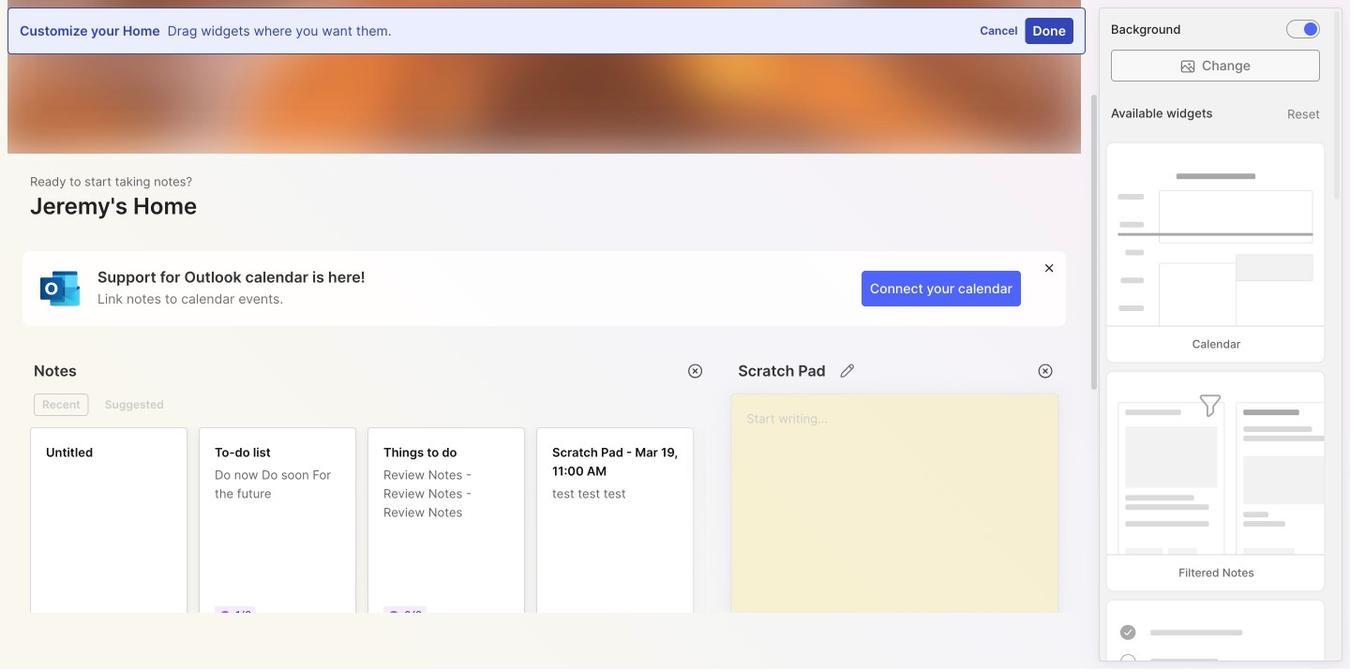 Task type: locate. For each thing, give the bounding box(es) containing it.
background image
[[1304, 23, 1318, 36]]

edit widget title image
[[838, 362, 857, 381]]



Task type: vqa. For each thing, say whether or not it's contained in the screenshot.
edit widget title icon
yes



